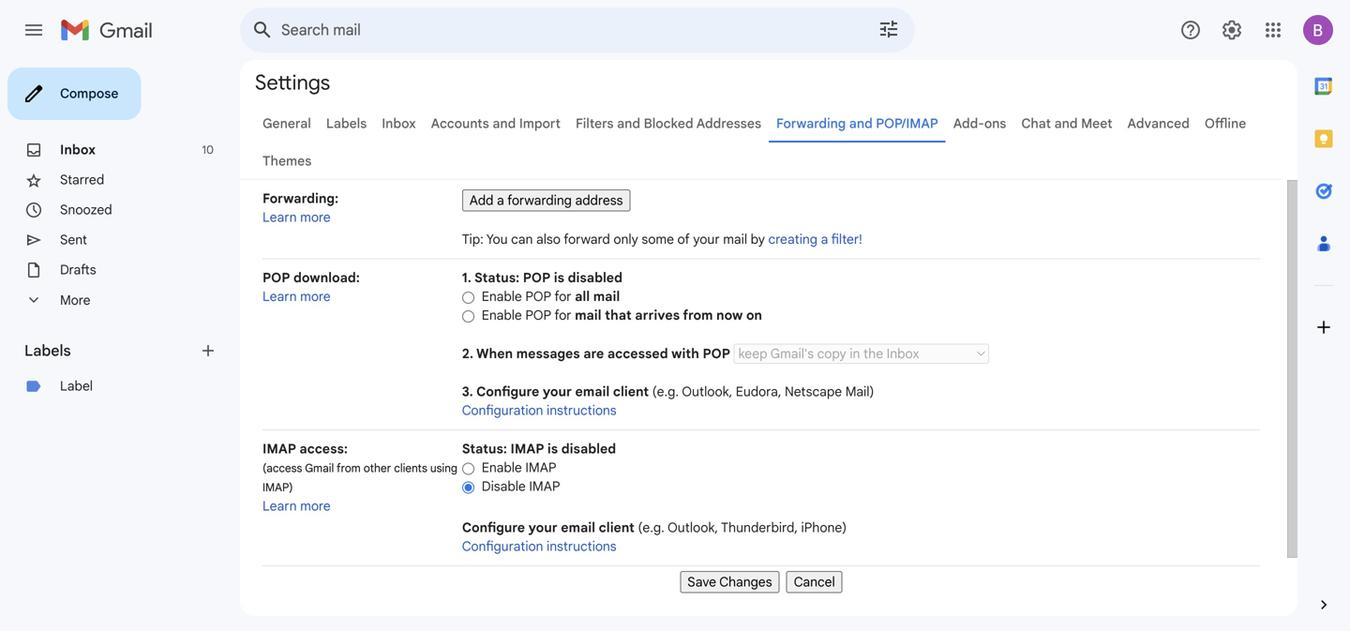 Task type: describe. For each thing, give the bounding box(es) containing it.
cancel
[[794, 574, 835, 590]]

filters and blocked addresses link
[[576, 115, 762, 132]]

advanced link
[[1128, 115, 1190, 132]]

1 vertical spatial inbox link
[[60, 142, 96, 158]]

from inside imap access: (access gmail from other clients using imap) learn more
[[337, 461, 361, 475]]

on
[[746, 307, 762, 324]]

(access
[[263, 461, 302, 475]]

themes
[[263, 153, 312, 169]]

creating a filter! link
[[769, 231, 863, 248]]

themes link
[[263, 153, 312, 169]]

configuration instructions link for your
[[462, 538, 617, 555]]

imap inside imap access: (access gmail from other clients using imap) learn more
[[263, 441, 296, 457]]

save
[[688, 574, 716, 590]]

cancel button
[[787, 571, 843, 593]]

of
[[678, 231, 690, 248]]

labels navigation
[[0, 60, 240, 631]]

1 vertical spatial is
[[548, 441, 558, 457]]

using
[[430, 461, 458, 475]]

forward
[[564, 231, 610, 248]]

ons
[[985, 115, 1007, 132]]

Disable IMAP radio
[[462, 480, 474, 495]]

0 vertical spatial your
[[693, 231, 720, 248]]

drafts link
[[60, 262, 96, 278]]

add-ons link
[[953, 115, 1007, 132]]

add-
[[953, 115, 985, 132]]

more inside the forwarding: learn more
[[300, 209, 331, 226]]

for for all mail
[[555, 288, 572, 305]]

configuration inside 3. configure your email client (e.g. outlook, eudora, netscape mail) configuration instructions
[[462, 402, 543, 419]]

with
[[672, 346, 699, 362]]

also
[[536, 231, 561, 248]]

and for chat
[[1055, 115, 1078, 132]]

save changes
[[688, 574, 772, 590]]

email inside 3. configure your email client (e.g. outlook, eudora, netscape mail) configuration instructions
[[575, 384, 610, 400]]

your inside 3. configure your email client (e.g. outlook, eudora, netscape mail) configuration instructions
[[543, 384, 572, 400]]

and for forwarding
[[849, 115, 873, 132]]

compose
[[60, 85, 119, 102]]

and for accounts
[[493, 115, 516, 132]]

mail)
[[846, 384, 874, 400]]

Search mail text field
[[281, 21, 825, 39]]

other
[[364, 461, 391, 475]]

settings image
[[1221, 19, 1243, 41]]

gmail image
[[60, 11, 162, 49]]

sent link
[[60, 232, 87, 248]]

accessed
[[608, 346, 668, 362]]

learn inside imap access: (access gmail from other clients using imap) learn more
[[263, 498, 297, 514]]

1 vertical spatial mail
[[593, 288, 620, 305]]

drafts
[[60, 262, 96, 278]]

2 vertical spatial mail
[[575, 307, 602, 324]]

email inside configure your email client (e.g. outlook, thunderbird, iphone) configuration instructions
[[561, 520, 596, 536]]

blocked
[[644, 115, 694, 132]]

now
[[716, 307, 743, 324]]

forwarding: learn more
[[263, 190, 339, 226]]

(e.g. inside 3. configure your email client (e.g. outlook, eudora, netscape mail) configuration instructions
[[652, 384, 679, 400]]

labels heading
[[24, 341, 199, 360]]

tip: you can also forward only some of your mail by creating a filter!
[[462, 231, 863, 248]]

gmail
[[305, 461, 334, 475]]

general link
[[263, 115, 311, 132]]

more
[[60, 292, 90, 308]]

for for mail that arrives from now on
[[555, 307, 572, 324]]

chat and meet
[[1022, 115, 1113, 132]]

label link
[[60, 378, 93, 394]]

by
[[751, 231, 765, 248]]

accounts and import
[[431, 115, 561, 132]]

navigation containing save changes
[[263, 566, 1260, 593]]

instructions inside configure your email client (e.g. outlook, thunderbird, iphone) configuration instructions
[[547, 538, 617, 555]]

eudora,
[[736, 384, 782, 400]]

addresses
[[697, 115, 762, 132]]

more button
[[0, 285, 225, 315]]

inbox inside labels navigation
[[60, 142, 96, 158]]

0 vertical spatial is
[[554, 270, 565, 286]]

accounts
[[431, 115, 489, 132]]

search mail image
[[246, 13, 279, 47]]

Enable IMAP radio
[[462, 462, 474, 476]]

advanced
[[1128, 115, 1190, 132]]

add-ons
[[953, 115, 1007, 132]]

when
[[476, 346, 513, 362]]

disable imap
[[482, 478, 560, 495]]

all
[[575, 288, 590, 305]]

enable for enable pop for mail that arrives from now on
[[482, 307, 522, 324]]

tip:
[[462, 231, 484, 248]]

1. status: pop is disabled
[[462, 270, 623, 286]]

1 horizontal spatial inbox
[[382, 115, 416, 132]]

support image
[[1180, 19, 1202, 41]]

enable pop for all mail
[[482, 288, 620, 305]]

imap access: (access gmail from other clients using imap) learn more
[[263, 441, 458, 514]]

netscape
[[785, 384, 842, 400]]

3.
[[462, 384, 473, 400]]

labels for labels link
[[326, 115, 367, 132]]

learn more link for learn
[[263, 288, 331, 305]]

enable imap
[[482, 460, 556, 476]]

sent
[[60, 232, 87, 248]]

clients
[[394, 461, 427, 475]]

status: imap is disabled
[[462, 441, 616, 457]]

starred
[[60, 172, 104, 188]]

filters and blocked addresses
[[576, 115, 762, 132]]

access:
[[300, 441, 348, 457]]

offline link
[[1205, 115, 1247, 132]]



Task type: vqa. For each thing, say whether or not it's contained in the screenshot.
✔️ Image
no



Task type: locate. For each thing, give the bounding box(es) containing it.
email down are
[[575, 384, 610, 400]]

compose button
[[8, 68, 141, 120]]

inbox link right labels link
[[382, 115, 416, 132]]

3. configure your email client (e.g. outlook, eudora, netscape mail) configuration instructions
[[462, 384, 874, 419]]

and left "import"
[[493, 115, 516, 132]]

configuration instructions link for configure
[[462, 402, 617, 419]]

configure inside 3. configure your email client (e.g. outlook, eudora, netscape mail) configuration instructions
[[476, 384, 540, 400]]

enable pop for mail that arrives from now on
[[482, 307, 762, 324]]

label
[[60, 378, 93, 394]]

your down messages
[[543, 384, 572, 400]]

is
[[554, 270, 565, 286], [548, 441, 558, 457]]

configuration down disable
[[462, 538, 543, 555]]

1 configuration instructions link from the top
[[462, 402, 617, 419]]

0 horizontal spatial labels
[[24, 341, 71, 360]]

learn inside the pop download: learn more
[[263, 288, 297, 305]]

more inside imap access: (access gmail from other clients using imap) learn more
[[300, 498, 331, 514]]

2 vertical spatial learn more link
[[263, 498, 331, 514]]

learn down imap) at left bottom
[[263, 498, 297, 514]]

mail
[[723, 231, 747, 248], [593, 288, 620, 305], [575, 307, 602, 324]]

2 and from the left
[[617, 115, 641, 132]]

labels inside navigation
[[24, 341, 71, 360]]

pop/imap
[[876, 115, 938, 132]]

chat and meet link
[[1022, 115, 1113, 132]]

1 learn more link from the top
[[263, 209, 331, 226]]

tab list
[[1298, 60, 1350, 564]]

0 vertical spatial learn more link
[[263, 209, 331, 226]]

snoozed
[[60, 202, 112, 218]]

2 vertical spatial learn
[[263, 498, 297, 514]]

instructions inside 3. configure your email client (e.g. outlook, eudora, netscape mail) configuration instructions
[[547, 402, 617, 419]]

offline
[[1205, 115, 1247, 132]]

pop left 'download:'
[[263, 270, 290, 286]]

0 vertical spatial for
[[555, 288, 572, 305]]

0 vertical spatial configure
[[476, 384, 540, 400]]

learn down 'download:'
[[263, 288, 297, 305]]

pop inside the pop download: learn more
[[263, 270, 290, 286]]

your inside configure your email client (e.g. outlook, thunderbird, iphone) configuration instructions
[[529, 520, 558, 536]]

download:
[[294, 270, 360, 286]]

1 enable from the top
[[482, 288, 522, 305]]

1 vertical spatial instructions
[[547, 538, 617, 555]]

2. when messages are accessed with pop
[[462, 346, 734, 362]]

labels up label
[[24, 341, 71, 360]]

imap up (access
[[263, 441, 296, 457]]

instructions up the status: imap is disabled
[[547, 402, 617, 419]]

enable for enable imap
[[482, 460, 522, 476]]

configure your email client (e.g. outlook, thunderbird, iphone) configuration instructions
[[462, 520, 847, 555]]

0 vertical spatial enable
[[482, 288, 522, 305]]

disabled
[[568, 270, 623, 286], [561, 441, 616, 457]]

1 horizontal spatial from
[[683, 307, 713, 324]]

outlook, up save
[[668, 520, 718, 536]]

0 vertical spatial inbox
[[382, 115, 416, 132]]

1 vertical spatial for
[[555, 307, 572, 324]]

imap down enable imap
[[529, 478, 560, 495]]

None button
[[462, 189, 631, 211]]

only
[[614, 231, 638, 248]]

0 horizontal spatial from
[[337, 461, 361, 475]]

2 more from the top
[[300, 288, 331, 305]]

2 instructions from the top
[[547, 538, 617, 555]]

disable
[[482, 478, 526, 495]]

general
[[263, 115, 311, 132]]

0 horizontal spatial inbox link
[[60, 142, 96, 158]]

inbox link
[[382, 115, 416, 132], [60, 142, 96, 158]]

outlook, inside 3. configure your email client (e.g. outlook, eudora, netscape mail) configuration instructions
[[682, 384, 733, 400]]

2 learn more link from the top
[[263, 288, 331, 305]]

changes
[[720, 574, 772, 590]]

and
[[493, 115, 516, 132], [617, 115, 641, 132], [849, 115, 873, 132], [1055, 115, 1078, 132]]

0 vertical spatial more
[[300, 209, 331, 226]]

configuration down 3.
[[462, 402, 543, 419]]

messages
[[516, 346, 580, 362]]

0 vertical spatial from
[[683, 307, 713, 324]]

your right of in the top of the page
[[693, 231, 720, 248]]

2 configuration from the top
[[462, 538, 543, 555]]

forwarding:
[[263, 190, 339, 207]]

0 vertical spatial (e.g.
[[652, 384, 679, 400]]

2 enable from the top
[[482, 307, 522, 324]]

configure inside configure your email client (e.g. outlook, thunderbird, iphone) configuration instructions
[[462, 520, 525, 536]]

imap)
[[263, 481, 293, 495]]

configure down the when
[[476, 384, 540, 400]]

0 vertical spatial email
[[575, 384, 610, 400]]

learn down the forwarding:
[[263, 209, 297, 226]]

pop up enable pop for all mail
[[523, 270, 551, 286]]

0 vertical spatial outlook,
[[682, 384, 733, 400]]

and right chat
[[1055, 115, 1078, 132]]

for down enable pop for all mail
[[555, 307, 572, 324]]

0 vertical spatial status:
[[475, 270, 520, 286]]

1 instructions from the top
[[547, 402, 617, 419]]

1 configuration from the top
[[462, 402, 543, 419]]

advanced search options image
[[870, 10, 908, 48]]

mail left by at the top of the page
[[723, 231, 747, 248]]

arrives
[[635, 307, 680, 324]]

3 enable from the top
[[482, 460, 522, 476]]

1 vertical spatial disabled
[[561, 441, 616, 457]]

creating
[[769, 231, 818, 248]]

None search field
[[240, 8, 915, 53]]

1 vertical spatial configure
[[462, 520, 525, 536]]

mail up that
[[593, 288, 620, 305]]

and right filters
[[617, 115, 641, 132]]

filters
[[576, 115, 614, 132]]

configuration instructions link up the status: imap is disabled
[[462, 402, 617, 419]]

a
[[821, 231, 828, 248]]

forwarding and pop/imap
[[777, 115, 938, 132]]

snoozed link
[[60, 202, 112, 218]]

None radio
[[462, 291, 474, 305], [462, 309, 474, 323], [462, 291, 474, 305], [462, 309, 474, 323]]

more down 'download:'
[[300, 288, 331, 305]]

more down the forwarding:
[[300, 209, 331, 226]]

accounts and import link
[[431, 115, 561, 132]]

0 vertical spatial labels
[[326, 115, 367, 132]]

1 vertical spatial configuration
[[462, 538, 543, 555]]

1 vertical spatial status:
[[462, 441, 507, 457]]

configuration inside configure your email client (e.g. outlook, thunderbird, iphone) configuration instructions
[[462, 538, 543, 555]]

0 vertical spatial instructions
[[547, 402, 617, 419]]

is up enable imap
[[548, 441, 558, 457]]

3 learn more link from the top
[[263, 498, 331, 514]]

from left "other"
[[337, 461, 361, 475]]

for
[[555, 288, 572, 305], [555, 307, 572, 324]]

1 horizontal spatial labels
[[326, 115, 367, 132]]

imap for status:
[[511, 441, 544, 457]]

1 vertical spatial learn more link
[[263, 288, 331, 305]]

0 vertical spatial mail
[[723, 231, 747, 248]]

forwarding
[[777, 115, 846, 132]]

1 and from the left
[[493, 115, 516, 132]]

inbox right labels link
[[382, 115, 416, 132]]

from left now
[[683, 307, 713, 324]]

pop download: learn more
[[263, 270, 360, 305]]

inbox up starred link
[[60, 142, 96, 158]]

enable for enable pop for all mail
[[482, 288, 522, 305]]

can
[[511, 231, 533, 248]]

outlook, down with
[[682, 384, 733, 400]]

learn more link for more
[[263, 209, 331, 226]]

and for filters
[[617, 115, 641, 132]]

and left pop/imap
[[849, 115, 873, 132]]

email down the status: imap is disabled
[[561, 520, 596, 536]]

instructions down disable imap
[[547, 538, 617, 555]]

your
[[693, 231, 720, 248], [543, 384, 572, 400], [529, 520, 558, 536]]

0 vertical spatial client
[[613, 384, 649, 400]]

client inside configure your email client (e.g. outlook, thunderbird, iphone) configuration instructions
[[599, 520, 635, 536]]

labels link
[[326, 115, 367, 132]]

(e.g.
[[652, 384, 679, 400], [638, 520, 665, 536]]

0 vertical spatial inbox link
[[382, 115, 416, 132]]

imap for disable
[[529, 478, 560, 495]]

pop right with
[[703, 346, 730, 362]]

disabled up all on the top of page
[[568, 270, 623, 286]]

starred link
[[60, 172, 104, 188]]

outlook,
[[682, 384, 733, 400], [668, 520, 718, 536]]

1 vertical spatial client
[[599, 520, 635, 536]]

1 vertical spatial (e.g.
[[638, 520, 665, 536]]

learn more link down 'download:'
[[263, 288, 331, 305]]

for left all on the top of page
[[555, 288, 572, 305]]

imap up enable imap
[[511, 441, 544, 457]]

2 for from the top
[[555, 307, 572, 324]]

your down disable imap
[[529, 520, 558, 536]]

forwarding and pop/imap link
[[777, 115, 938, 132]]

mail down all on the top of page
[[575, 307, 602, 324]]

more down 'gmail'
[[300, 498, 331, 514]]

1 vertical spatial enable
[[482, 307, 522, 324]]

1 vertical spatial labels
[[24, 341, 71, 360]]

disabled down 3. configure your email client (e.g. outlook, eudora, netscape mail) configuration instructions
[[561, 441, 616, 457]]

meet
[[1081, 115, 1113, 132]]

some
[[642, 231, 674, 248]]

inbox
[[382, 115, 416, 132], [60, 142, 96, 158]]

labels right general
[[326, 115, 367, 132]]

navigation
[[263, 566, 1260, 593]]

2 vertical spatial more
[[300, 498, 331, 514]]

1 for from the top
[[555, 288, 572, 305]]

1 vertical spatial from
[[337, 461, 361, 475]]

learn more link down imap) at left bottom
[[263, 498, 331, 514]]

configure down disable
[[462, 520, 525, 536]]

1 more from the top
[[300, 209, 331, 226]]

settings
[[255, 69, 330, 96]]

learn more link down the forwarding:
[[263, 209, 331, 226]]

more
[[300, 209, 331, 226], [300, 288, 331, 305], [300, 498, 331, 514]]

0 vertical spatial configuration instructions link
[[462, 402, 617, 419]]

thunderbird,
[[721, 520, 798, 536]]

3 more from the top
[[300, 498, 331, 514]]

save changes button
[[680, 571, 780, 593]]

2 configuration instructions link from the top
[[462, 538, 617, 555]]

enable up the when
[[482, 307, 522, 324]]

status: right "1."
[[475, 270, 520, 286]]

configuration instructions link
[[462, 402, 617, 419], [462, 538, 617, 555]]

configuration instructions link down disable imap
[[462, 538, 617, 555]]

0 vertical spatial learn
[[263, 209, 297, 226]]

1 vertical spatial email
[[561, 520, 596, 536]]

1 vertical spatial inbox
[[60, 142, 96, 158]]

chat
[[1022, 115, 1051, 132]]

3 and from the left
[[849, 115, 873, 132]]

imap for enable
[[525, 460, 556, 476]]

from
[[683, 307, 713, 324], [337, 461, 361, 475]]

filter!
[[831, 231, 863, 248]]

1 vertical spatial learn
[[263, 288, 297, 305]]

status:
[[475, 270, 520, 286], [462, 441, 507, 457]]

learn inside the forwarding: learn more
[[263, 209, 297, 226]]

1 horizontal spatial inbox link
[[382, 115, 416, 132]]

1 vertical spatial your
[[543, 384, 572, 400]]

1 vertical spatial outlook,
[[668, 520, 718, 536]]

1 learn from the top
[[263, 209, 297, 226]]

1 vertical spatial configuration instructions link
[[462, 538, 617, 555]]

imap down the status: imap is disabled
[[525, 460, 556, 476]]

are
[[584, 346, 604, 362]]

1.
[[462, 270, 472, 286]]

0 vertical spatial configuration
[[462, 402, 543, 419]]

configuration
[[462, 402, 543, 419], [462, 538, 543, 555]]

(e.g. inside configure your email client (e.g. outlook, thunderbird, iphone) configuration instructions
[[638, 520, 665, 536]]

2 vertical spatial enable
[[482, 460, 522, 476]]

2 learn from the top
[[263, 288, 297, 305]]

enable down 1. status: pop is disabled
[[482, 288, 522, 305]]

2.
[[462, 346, 474, 362]]

pop down 1. status: pop is disabled
[[525, 288, 551, 305]]

instructions
[[547, 402, 617, 419], [547, 538, 617, 555]]

imap
[[263, 441, 296, 457], [511, 441, 544, 457], [525, 460, 556, 476], [529, 478, 560, 495]]

client inside 3. configure your email client (e.g. outlook, eudora, netscape mail) configuration instructions
[[613, 384, 649, 400]]

that
[[605, 307, 632, 324]]

3 learn from the top
[[263, 498, 297, 514]]

import
[[519, 115, 561, 132]]

0 vertical spatial disabled
[[568, 270, 623, 286]]

inbox link up starred link
[[60, 142, 96, 158]]

iphone)
[[801, 520, 847, 536]]

pop down enable pop for all mail
[[525, 307, 551, 324]]

status: up enable imap radio
[[462, 441, 507, 457]]

enable up disable
[[482, 460, 522, 476]]

2 vertical spatial your
[[529, 520, 558, 536]]

labels for "labels" heading
[[24, 341, 71, 360]]

you
[[486, 231, 508, 248]]

1 vertical spatial more
[[300, 288, 331, 305]]

outlook, inside configure your email client (e.g. outlook, thunderbird, iphone) configuration instructions
[[668, 520, 718, 536]]

email
[[575, 384, 610, 400], [561, 520, 596, 536]]

main menu image
[[23, 19, 45, 41]]

0 horizontal spatial inbox
[[60, 142, 96, 158]]

is up enable pop for all mail
[[554, 270, 565, 286]]

more inside the pop download: learn more
[[300, 288, 331, 305]]

4 and from the left
[[1055, 115, 1078, 132]]



